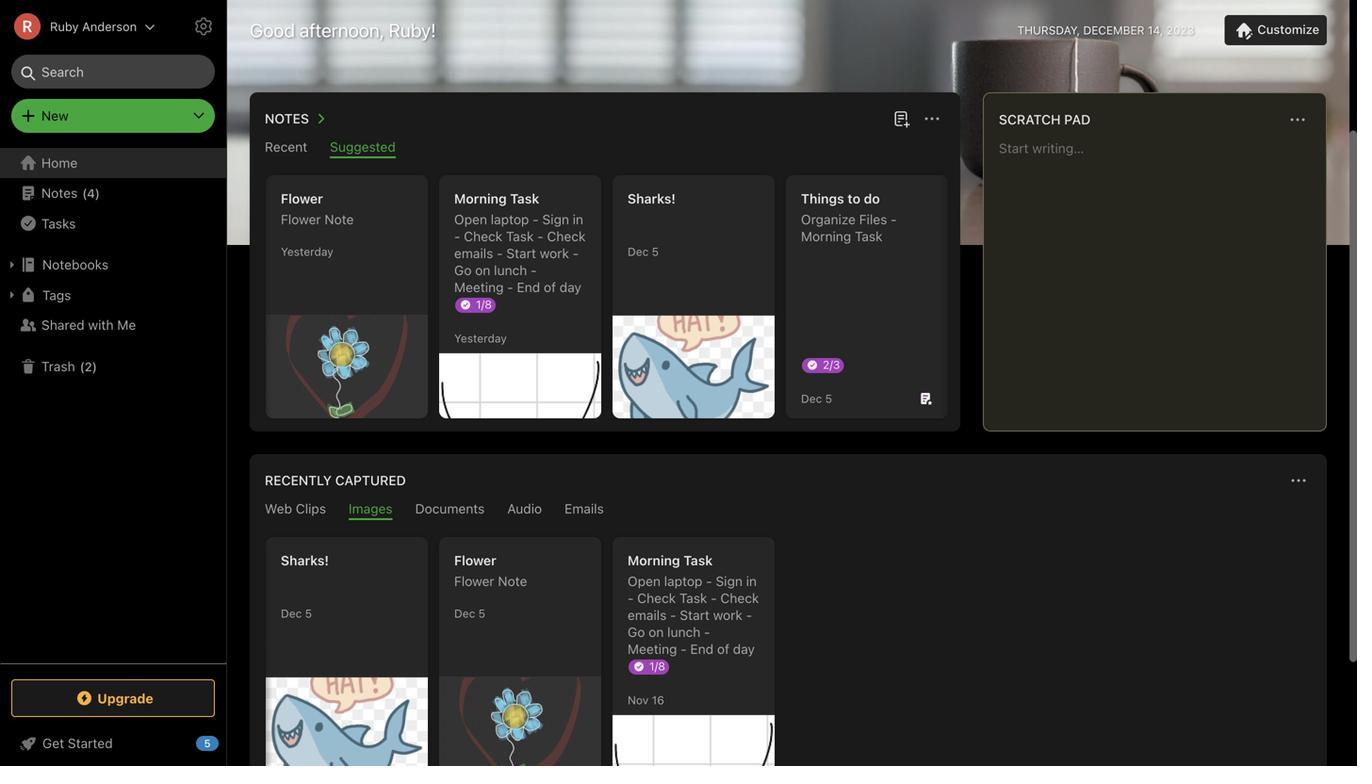 Task type: vqa. For each thing, say whether or not it's contained in the screenshot.
of for Nov 16
yes



Task type: describe. For each thing, give the bounding box(es) containing it.
documents tab
[[415, 501, 485, 520]]

2023
[[1167, 24, 1195, 37]]

started
[[68, 736, 113, 751]]

go for nov 16
[[628, 625, 645, 640]]

expand notebooks image
[[5, 257, 20, 272]]

tasks
[[41, 216, 76, 231]]

me
[[117, 317, 136, 333]]

notes button
[[261, 107, 332, 130]]

go for yesterday
[[454, 263, 472, 278]]

clips
[[296, 501, 326, 517]]

lunch for nov 16
[[668, 625, 701, 640]]

tree containing home
[[0, 148, 226, 663]]

suggested tab
[[330, 139, 396, 158]]

home
[[41, 155, 78, 171]]

morning task open laptop - sign in - check task - check emails - start work - go on lunch - meeting - end of day for yesterday
[[454, 191, 586, 295]]

Start writing… text field
[[999, 140, 1326, 416]]

upgrade button
[[11, 680, 215, 718]]

14,
[[1148, 24, 1164, 37]]

good afternoon, ruby!
[[250, 19, 436, 41]]

( for trash
[[80, 359, 85, 374]]

things
[[801, 191, 845, 206]]

) for trash
[[92, 359, 97, 374]]

sign for nov 16
[[716, 574, 743, 589]]

Help and Learning task checklist field
[[0, 729, 226, 759]]

morning for nov 16
[[628, 553, 680, 569]]

get
[[42, 736, 64, 751]]

Account field
[[0, 8, 156, 45]]

ruby!
[[389, 19, 436, 41]]

more actions field for recently captured
[[1286, 468, 1312, 494]]

audio tab
[[508, 501, 542, 520]]

day for nov 16
[[733, 642, 755, 657]]

notes for notes
[[265, 111, 309, 126]]

1 horizontal spatial more actions image
[[1288, 470, 1311, 492]]

in for yesterday
[[573, 212, 584, 227]]

images tab
[[349, 501, 393, 520]]

suggested
[[330, 139, 396, 155]]

flower flower note for yesterday
[[281, 191, 354, 227]]

organize
[[801, 212, 856, 227]]

notes for notes ( 4 )
[[41, 185, 78, 201]]

december
[[1084, 24, 1145, 37]]

notebooks link
[[0, 250, 225, 280]]

tags
[[42, 287, 71, 303]]

) for notes
[[95, 186, 100, 200]]

end for nov 16
[[691, 642, 714, 657]]

pad
[[1065, 112, 1091, 127]]

note for yesterday
[[325, 212, 354, 227]]

anderson
[[82, 19, 137, 33]]

new button
[[11, 99, 215, 133]]

emails for nov 16
[[628, 608, 667, 623]]

notes ( 4 )
[[41, 185, 100, 201]]

thursday,
[[1018, 24, 1081, 37]]

flower flower note for dec 5
[[454, 553, 527, 589]]

4
[[87, 186, 95, 200]]

meeting for nov 16
[[628, 642, 677, 657]]

thursday, december 14, 2023
[[1018, 24, 1195, 37]]

on for nov 16
[[649, 625, 664, 640]]

files
[[860, 212, 888, 227]]

emails for yesterday
[[454, 246, 493, 261]]

more actions field for scratch pad
[[1285, 107, 1312, 133]]

scratch pad button
[[996, 108, 1091, 131]]

laptop for yesterday
[[491, 212, 529, 227]]

expand tags image
[[5, 288, 20, 303]]

ruby
[[50, 19, 79, 33]]

emails tab
[[565, 501, 604, 520]]

2/3
[[823, 358, 840, 371]]

shared
[[41, 317, 85, 333]]

tasks button
[[0, 208, 225, 239]]

suggested tab panel
[[250, 158, 1138, 432]]

lunch for yesterday
[[494, 263, 527, 278]]

settings image
[[192, 15, 215, 38]]

ruby anderson
[[50, 19, 137, 33]]

of for yesterday
[[544, 280, 556, 295]]

click to collapse image
[[219, 732, 233, 754]]

1/8 for nov 16
[[650, 660, 666, 673]]



Task type: locate. For each thing, give the bounding box(es) containing it.
0 vertical spatial lunch
[[494, 263, 527, 278]]

do
[[864, 191, 880, 206]]

0 horizontal spatial go
[[454, 263, 472, 278]]

1 horizontal spatial notes
[[265, 111, 309, 126]]

0 horizontal spatial emails
[[454, 246, 493, 261]]

5 inside help and learning task checklist field
[[204, 738, 211, 750]]

0 vertical spatial (
[[82, 186, 87, 200]]

recently captured button
[[261, 470, 406, 492]]

yesterday
[[281, 245, 334, 258], [454, 332, 507, 345]]

sharks! inside suggested tab panel
[[628, 191, 676, 206]]

0 horizontal spatial meeting
[[454, 280, 504, 295]]

tab list for flower flower note
[[254, 501, 1324, 520]]

day inside suggested tab panel
[[560, 280, 582, 295]]

things to do organize files - morning task
[[801, 191, 897, 244]]

5
[[652, 245, 659, 258], [826, 392, 833, 405], [305, 607, 312, 620], [479, 607, 486, 620], [204, 738, 211, 750]]

recently
[[265, 473, 332, 488]]

meeting inside suggested tab panel
[[454, 280, 504, 295]]

recently captured
[[265, 473, 406, 488]]

1 vertical spatial meeting
[[628, 642, 677, 657]]

laptop inside "images" tab panel
[[664, 574, 703, 589]]

laptop for nov 16
[[664, 574, 703, 589]]

task
[[510, 191, 540, 206], [506, 229, 534, 244], [855, 229, 883, 244], [684, 553, 713, 569], [680, 591, 708, 606]]

0 horizontal spatial sign
[[543, 212, 569, 227]]

tab list containing web clips
[[254, 501, 1324, 520]]

images tab panel
[[250, 520, 1328, 767]]

in inside suggested tab panel
[[573, 212, 584, 227]]

( down home "link"
[[82, 186, 87, 200]]

0 vertical spatial in
[[573, 212, 584, 227]]

notes inside tree
[[41, 185, 78, 201]]

note
[[325, 212, 354, 227], [498, 574, 527, 589]]

more actions image
[[921, 107, 944, 130], [1288, 470, 1311, 492]]

2
[[85, 359, 92, 374]]

) inside notes ( 4 )
[[95, 186, 100, 200]]

0 horizontal spatial laptop
[[491, 212, 529, 227]]

lunch inside suggested tab panel
[[494, 263, 527, 278]]

1 vertical spatial of
[[717, 642, 730, 657]]

None search field
[[25, 55, 202, 89]]

2 tab list from the top
[[254, 501, 1324, 520]]

1 vertical spatial morning task open laptop - sign in - check task - check emails - start work - go on lunch - meeting - end of day
[[628, 553, 759, 657]]

1 horizontal spatial 1/8
[[650, 660, 666, 673]]

day
[[560, 280, 582, 295], [733, 642, 755, 657]]

-
[[533, 212, 539, 227], [891, 212, 897, 227], [454, 229, 461, 244], [538, 229, 544, 244], [497, 246, 503, 261], [573, 246, 579, 261], [531, 263, 537, 278], [507, 280, 514, 295], [706, 574, 712, 589], [628, 591, 634, 606], [711, 591, 717, 606], [670, 608, 677, 623], [746, 608, 752, 623], [704, 625, 711, 640], [681, 642, 687, 657]]

1 horizontal spatial sharks!
[[628, 191, 676, 206]]

1 vertical spatial open
[[628, 574, 661, 589]]

morning inside "images" tab panel
[[628, 553, 680, 569]]

of inside suggested tab panel
[[544, 280, 556, 295]]

( for notes
[[82, 186, 87, 200]]

of
[[544, 280, 556, 295], [717, 642, 730, 657]]

0 vertical spatial more actions image
[[921, 107, 944, 130]]

1 horizontal spatial sign
[[716, 574, 743, 589]]

recent tab
[[265, 139, 307, 158]]

1 vertical spatial sign
[[716, 574, 743, 589]]

lunch
[[494, 263, 527, 278], [668, 625, 701, 640]]

work for nov 16
[[713, 608, 743, 623]]

1 horizontal spatial flower flower note
[[454, 553, 527, 589]]

web clips
[[265, 501, 326, 517]]

meeting
[[454, 280, 504, 295], [628, 642, 677, 657]]

emails inside "images" tab panel
[[628, 608, 667, 623]]

tags button
[[0, 280, 225, 310]]

work inside suggested tab panel
[[540, 246, 569, 261]]

1 vertical spatial end
[[691, 642, 714, 657]]

0 vertical spatial note
[[325, 212, 354, 227]]

flower flower note
[[281, 191, 354, 227], [454, 553, 527, 589]]

1 vertical spatial go
[[628, 625, 645, 640]]

0 vertical spatial work
[[540, 246, 569, 261]]

0 vertical spatial meeting
[[454, 280, 504, 295]]

of inside "images" tab panel
[[717, 642, 730, 657]]

laptop inside suggested tab panel
[[491, 212, 529, 227]]

1 horizontal spatial start
[[680, 608, 710, 623]]

afternoon,
[[300, 19, 384, 41]]

audio
[[508, 501, 542, 517]]

1 vertical spatial on
[[649, 625, 664, 640]]

0 vertical spatial flower flower note
[[281, 191, 354, 227]]

1 horizontal spatial of
[[717, 642, 730, 657]]

work
[[540, 246, 569, 261], [713, 608, 743, 623]]

tab list
[[254, 139, 957, 158], [254, 501, 1324, 520]]

notes inside 'button'
[[265, 111, 309, 126]]

flower
[[281, 191, 323, 206], [281, 212, 321, 227], [454, 553, 497, 569], [454, 574, 495, 589]]

0 horizontal spatial of
[[544, 280, 556, 295]]

0 vertical spatial end
[[517, 280, 540, 295]]

flower flower note down "recent" tab
[[281, 191, 354, 227]]

in inside "images" tab panel
[[746, 574, 757, 589]]

0 horizontal spatial in
[[573, 212, 584, 227]]

0 horizontal spatial note
[[325, 212, 354, 227]]

lunch inside "images" tab panel
[[668, 625, 701, 640]]

check
[[464, 229, 503, 244], [547, 229, 586, 244], [638, 591, 676, 606], [721, 591, 759, 606]]

start for yesterday
[[507, 246, 536, 261]]

0 horizontal spatial work
[[540, 246, 569, 261]]

( inside notes ( 4 )
[[82, 186, 87, 200]]

1/8
[[476, 298, 492, 311], [650, 660, 666, 673]]

scratch pad
[[999, 112, 1091, 127]]

1 horizontal spatial meeting
[[628, 642, 677, 657]]

of for nov 16
[[717, 642, 730, 657]]

end for yesterday
[[517, 280, 540, 295]]

morning task open laptop - sign in - check task - check emails - start work - go on lunch - meeting - end of day inside "images" tab panel
[[628, 553, 759, 657]]

dec 5
[[628, 245, 659, 258], [801, 392, 833, 405], [281, 607, 312, 620], [454, 607, 486, 620]]

1 vertical spatial start
[[680, 608, 710, 623]]

work for yesterday
[[540, 246, 569, 261]]

1 vertical spatial 1/8
[[650, 660, 666, 673]]

thumbnail image
[[266, 316, 428, 419], [613, 316, 775, 419], [439, 354, 602, 419], [266, 678, 428, 767], [439, 678, 602, 767], [613, 716, 775, 767]]

0 horizontal spatial day
[[560, 280, 582, 295]]

on inside suggested tab panel
[[475, 263, 491, 278]]

( right trash
[[80, 359, 85, 374]]

1 vertical spatial )
[[92, 359, 97, 374]]

in
[[573, 212, 584, 227], [746, 574, 757, 589]]

1 vertical spatial morning
[[801, 229, 852, 244]]

1 vertical spatial lunch
[[668, 625, 701, 640]]

tree
[[0, 148, 226, 663]]

web
[[265, 501, 292, 517]]

nov
[[628, 694, 649, 707]]

- inside things to do organize files - morning task
[[891, 212, 897, 227]]

2 horizontal spatial morning
[[801, 229, 852, 244]]

flower flower note inside "images" tab panel
[[454, 553, 527, 589]]

flower flower note down audio tab
[[454, 553, 527, 589]]

1/8 inside "images" tab panel
[[650, 660, 666, 673]]

0 horizontal spatial open
[[454, 212, 487, 227]]

emails
[[565, 501, 604, 517]]

1 horizontal spatial on
[[649, 625, 664, 640]]

morning task open laptop - sign in - check task - check emails - start work - go on lunch - meeting - end of day for nov 16
[[628, 553, 759, 657]]

0 vertical spatial start
[[507, 246, 536, 261]]

sharks! inside "images" tab panel
[[281, 553, 329, 569]]

open inside "images" tab panel
[[628, 574, 661, 589]]

meeting for yesterday
[[454, 280, 504, 295]]

( inside trash ( 2 )
[[80, 359, 85, 374]]

1 horizontal spatial laptop
[[664, 574, 703, 589]]

go
[[454, 263, 472, 278], [628, 625, 645, 640]]

More actions field
[[919, 106, 946, 132], [1285, 107, 1312, 133], [1286, 468, 1312, 494]]

1 vertical spatial more actions image
[[1288, 470, 1311, 492]]

end inside "images" tab panel
[[691, 642, 714, 657]]

0 vertical spatial )
[[95, 186, 100, 200]]

end inside suggested tab panel
[[517, 280, 540, 295]]

sharks!
[[628, 191, 676, 206], [281, 553, 329, 569]]

0 vertical spatial on
[[475, 263, 491, 278]]

shared with me link
[[0, 310, 225, 340]]

0 horizontal spatial start
[[507, 246, 536, 261]]

on inside "images" tab panel
[[649, 625, 664, 640]]

1 vertical spatial (
[[80, 359, 85, 374]]

0 horizontal spatial on
[[475, 263, 491, 278]]

note inside suggested tab panel
[[325, 212, 354, 227]]

0 horizontal spatial end
[[517, 280, 540, 295]]

morning for yesterday
[[454, 191, 507, 206]]

morning task open laptop - sign in - check task - check emails - start work - go on lunch - meeting - end of day
[[454, 191, 586, 295], [628, 553, 759, 657]]

1 horizontal spatial note
[[498, 574, 527, 589]]

) inside trash ( 2 )
[[92, 359, 97, 374]]

go inside "images" tab panel
[[628, 625, 645, 640]]

16
[[652, 694, 665, 707]]

0 vertical spatial sign
[[543, 212, 569, 227]]

0 vertical spatial tab list
[[254, 139, 957, 158]]

1 vertical spatial yesterday
[[454, 332, 507, 345]]

1 horizontal spatial morning
[[628, 553, 680, 569]]

trash ( 2 )
[[41, 359, 97, 374]]

trash
[[41, 359, 75, 374]]

0 horizontal spatial flower flower note
[[281, 191, 354, 227]]

1 vertical spatial laptop
[[664, 574, 703, 589]]

emails
[[454, 246, 493, 261], [628, 608, 667, 623]]

(
[[82, 186, 87, 200], [80, 359, 85, 374]]

customize button
[[1225, 15, 1328, 45]]

images
[[349, 501, 393, 517]]

start inside "images" tab panel
[[680, 608, 710, 623]]

morning
[[454, 191, 507, 206], [801, 229, 852, 244], [628, 553, 680, 569]]

0 vertical spatial emails
[[454, 246, 493, 261]]

0 horizontal spatial lunch
[[494, 263, 527, 278]]

1/8 for yesterday
[[476, 298, 492, 311]]

0 vertical spatial go
[[454, 263, 472, 278]]

open inside suggested tab panel
[[454, 212, 487, 227]]

emails inside suggested tab panel
[[454, 246, 493, 261]]

nov 16
[[628, 694, 665, 707]]

1 horizontal spatial open
[[628, 574, 661, 589]]

day for yesterday
[[560, 280, 582, 295]]

get started
[[42, 736, 113, 751]]

0 horizontal spatial morning
[[454, 191, 507, 206]]

to
[[848, 191, 861, 206]]

start
[[507, 246, 536, 261], [680, 608, 710, 623]]

notebooks
[[42, 257, 109, 272]]

more actions image
[[1287, 108, 1310, 131]]

notes down home
[[41, 185, 78, 201]]

0 vertical spatial 1/8
[[476, 298, 492, 311]]

open
[[454, 212, 487, 227], [628, 574, 661, 589]]

morning task open laptop - sign in - check task - check emails - start work - go on lunch - meeting - end of day inside suggested tab panel
[[454, 191, 586, 295]]

sign inside "images" tab panel
[[716, 574, 743, 589]]

Search text field
[[25, 55, 202, 89]]

1 vertical spatial emails
[[628, 608, 667, 623]]

go inside suggested tab panel
[[454, 263, 472, 278]]

0 vertical spatial morning task open laptop - sign in - check task - check emails - start work - go on lunch - meeting - end of day
[[454, 191, 586, 295]]

1 horizontal spatial end
[[691, 642, 714, 657]]

1 vertical spatial sharks!
[[281, 553, 329, 569]]

2 vertical spatial morning
[[628, 553, 680, 569]]

end
[[517, 280, 540, 295], [691, 642, 714, 657]]

0 horizontal spatial 1/8
[[476, 298, 492, 311]]

1 horizontal spatial day
[[733, 642, 755, 657]]

new
[[41, 108, 69, 124]]

with
[[88, 317, 114, 333]]

1 vertical spatial notes
[[41, 185, 78, 201]]

note down audio tab
[[498, 574, 527, 589]]

tab list containing recent
[[254, 139, 957, 158]]

sign for yesterday
[[543, 212, 569, 227]]

1 vertical spatial tab list
[[254, 501, 1324, 520]]

1 vertical spatial day
[[733, 642, 755, 657]]

1 vertical spatial in
[[746, 574, 757, 589]]

0 vertical spatial laptop
[[491, 212, 529, 227]]

0 vertical spatial morning
[[454, 191, 507, 206]]

) right trash
[[92, 359, 97, 374]]

home link
[[0, 148, 226, 178]]

)
[[95, 186, 100, 200], [92, 359, 97, 374]]

open for yesterday
[[454, 212, 487, 227]]

0 vertical spatial sharks!
[[628, 191, 676, 206]]

0 horizontal spatial more actions image
[[921, 107, 944, 130]]

dec
[[628, 245, 649, 258], [801, 392, 822, 405], [281, 607, 302, 620], [454, 607, 475, 620]]

1 horizontal spatial go
[[628, 625, 645, 640]]

tab list for morning task open laptop - sign in - check task - check emails - start work - go on lunch - meeting - end of day
[[254, 139, 957, 158]]

note down suggested tab
[[325, 212, 354, 227]]

meeting inside "images" tab panel
[[628, 642, 677, 657]]

0 vertical spatial day
[[560, 280, 582, 295]]

captured
[[335, 473, 406, 488]]

0 vertical spatial yesterday
[[281, 245, 334, 258]]

1 vertical spatial work
[[713, 608, 743, 623]]

on
[[475, 263, 491, 278], [649, 625, 664, 640]]

in for nov 16
[[746, 574, 757, 589]]

flower flower note inside suggested tab panel
[[281, 191, 354, 227]]

notes up recent
[[265, 111, 309, 126]]

0 vertical spatial notes
[[265, 111, 309, 126]]

laptop
[[491, 212, 529, 227], [664, 574, 703, 589]]

1 tab list from the top
[[254, 139, 957, 158]]

1 horizontal spatial lunch
[[668, 625, 701, 640]]

sign
[[543, 212, 569, 227], [716, 574, 743, 589]]

1 horizontal spatial in
[[746, 574, 757, 589]]

note for dec 5
[[498, 574, 527, 589]]

sign inside suggested tab panel
[[543, 212, 569, 227]]

1 horizontal spatial morning task open laptop - sign in - check task - check emails - start work - go on lunch - meeting - end of day
[[628, 553, 759, 657]]

) down home "link"
[[95, 186, 100, 200]]

morning inside things to do organize files - morning task
[[801, 229, 852, 244]]

scratch
[[999, 112, 1061, 127]]

shared with me
[[41, 317, 136, 333]]

1 horizontal spatial work
[[713, 608, 743, 623]]

1 vertical spatial note
[[498, 574, 527, 589]]

0 horizontal spatial notes
[[41, 185, 78, 201]]

web clips tab
[[265, 501, 326, 520]]

0 horizontal spatial sharks!
[[281, 553, 329, 569]]

0 vertical spatial of
[[544, 280, 556, 295]]

on for yesterday
[[475, 263, 491, 278]]

open for nov 16
[[628, 574, 661, 589]]

upgrade
[[97, 691, 153, 706]]

start inside suggested tab panel
[[507, 246, 536, 261]]

0 vertical spatial open
[[454, 212, 487, 227]]

recent
[[265, 139, 307, 155]]

1 horizontal spatial emails
[[628, 608, 667, 623]]

work inside "images" tab panel
[[713, 608, 743, 623]]

1 horizontal spatial yesterday
[[454, 332, 507, 345]]

1/8 inside suggested tab panel
[[476, 298, 492, 311]]

notes
[[265, 111, 309, 126], [41, 185, 78, 201]]

1 vertical spatial flower flower note
[[454, 553, 527, 589]]

good
[[250, 19, 295, 41]]

documents
[[415, 501, 485, 517]]

note inside "images" tab panel
[[498, 574, 527, 589]]

start for nov 16
[[680, 608, 710, 623]]

0 horizontal spatial morning task open laptop - sign in - check task - check emails - start work - go on lunch - meeting - end of day
[[454, 191, 586, 295]]

task inside things to do organize files - morning task
[[855, 229, 883, 244]]

customize
[[1258, 22, 1320, 37]]

day inside "images" tab panel
[[733, 642, 755, 657]]

0 horizontal spatial yesterday
[[281, 245, 334, 258]]



